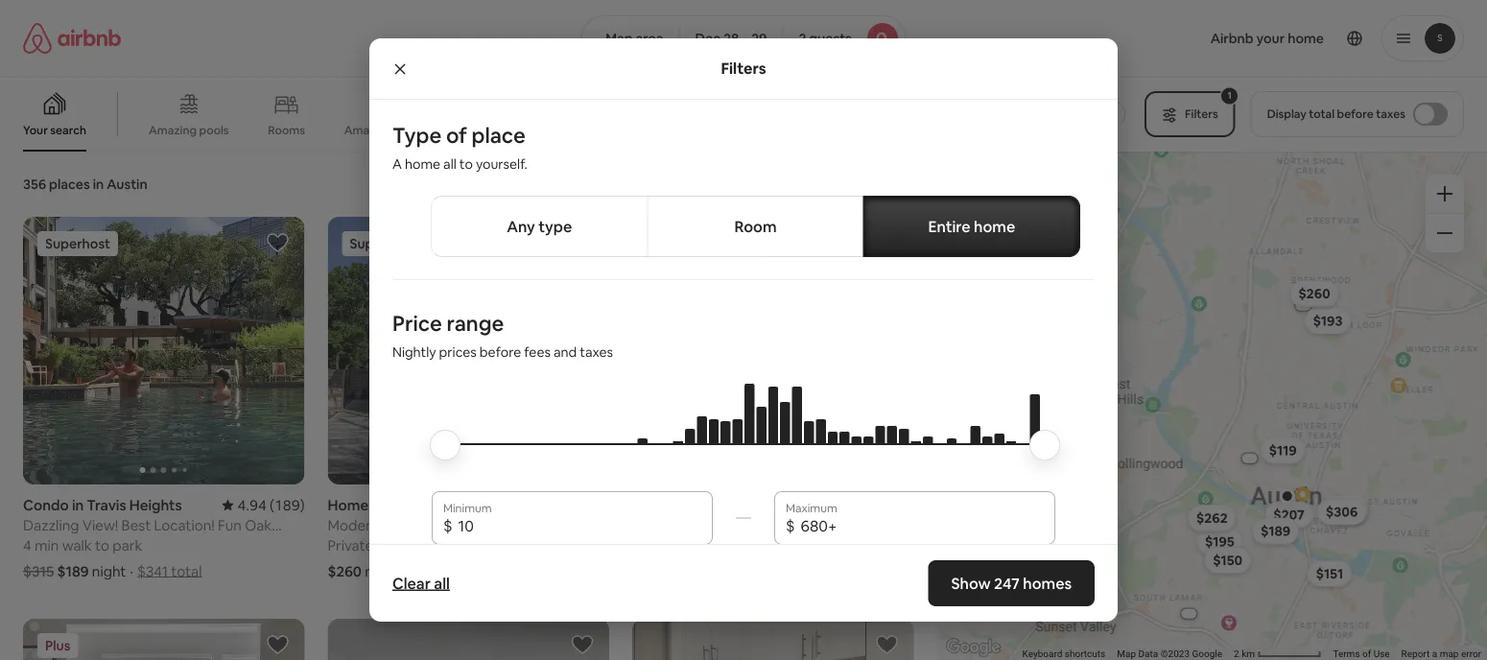 Task type: vqa. For each thing, say whether or not it's contained in the screenshot.
ADD TO WISHLIST: SEATTLE, WASHINGTON icon
no



Task type: describe. For each thing, give the bounding box(es) containing it.
before inside price range nightly prices before fees and taxes
[[480, 343, 521, 361]]

to for 3 min walk to dog park
[[704, 536, 718, 554]]

price
[[392, 309, 442, 337]]

filters
[[721, 59, 766, 78]]

before inside display total before taxes button
[[1337, 106, 1374, 121]]

central
[[387, 495, 437, 514]]

add to wishlist: hotel in downtown austin image
[[571, 633, 594, 656]]

data
[[1138, 648, 1158, 660]]

of for use
[[1362, 648, 1371, 660]]

google image
[[942, 635, 1005, 660]]

$260 button
[[1290, 280, 1339, 307]]

entire home
[[928, 216, 1015, 236]]

$262
[[1196, 509, 1227, 527]]

type of place a home all to yourself.
[[392, 121, 528, 173]]

tab list inside filters dialog
[[431, 196, 1080, 257]]

display
[[1267, 106, 1307, 121]]

2 add to wishlist: apartment in east austin image from the top
[[875, 633, 899, 656]]

2 km
[[1234, 648, 1257, 660]]

map for map area
[[606, 30, 633, 47]]

$207 $262
[[1196, 500, 1359, 527]]

report a map error link
[[1401, 648, 1481, 660]]

–
[[742, 30, 749, 47]]

austin for home in central austin
[[440, 495, 483, 514]]

home
[[328, 495, 369, 514]]

terms
[[1333, 648, 1360, 660]]

private fenced backyard $260 night · $342 total
[[328, 536, 487, 580]]

prices
[[439, 343, 477, 361]]

east
[[726, 495, 755, 514]]

clear all button
[[383, 564, 459, 603]]

guests
[[809, 30, 852, 47]]

taxes inside button
[[1376, 106, 1406, 121]]

in for apartment
[[711, 495, 723, 514]]

places
[[49, 176, 90, 193]]

$193
[[1313, 312, 1342, 329]]

night inside private fenced backyard $260 night · $342 total
[[365, 562, 399, 580]]

amazing pools
[[149, 123, 229, 138]]

2 guests button
[[782, 15, 906, 61]]

dec
[[695, 30, 721, 47]]

pools
[[199, 123, 229, 138]]

to inside type of place a home all to yourself.
[[459, 155, 473, 173]]

none search field containing map area
[[582, 15, 906, 61]]

3 min walk to dog park
[[632, 536, 781, 554]]

apartment in east austin
[[632, 495, 801, 514]]

map data ©2023 google
[[1117, 648, 1222, 660]]

· inside private fenced backyard $260 night · $342 total
[[403, 562, 406, 580]]

countryside
[[456, 123, 523, 138]]

keyboard shortcuts
[[1022, 648, 1106, 660]]

any type button
[[431, 196, 648, 257]]

terms of use
[[1333, 648, 1390, 660]]

$150
[[1213, 552, 1242, 569]]

homes
[[1023, 573, 1072, 593]]

walk for dog
[[671, 536, 701, 554]]

place
[[472, 121, 526, 149]]

total inside private fenced backyard $260 night · $342 total
[[446, 562, 477, 580]]

total inside display total before taxes button
[[1309, 106, 1335, 121]]

add to wishlist: condo in travis heights image
[[266, 231, 289, 254]]

2 for 2 km
[[1234, 648, 1239, 660]]

all inside button
[[434, 573, 450, 593]]

km
[[1242, 648, 1255, 660]]

home in central austin
[[328, 495, 483, 514]]

$315
[[23, 562, 54, 580]]

range
[[447, 309, 504, 337]]

$262 button
[[1187, 505, 1236, 531]]

2 $ text field from the left
[[801, 516, 1044, 535]]

4.94 out of 5 average rating,  189 reviews image
[[222, 495, 305, 514]]

error
[[1461, 648, 1481, 660]]

total inside 4 min walk to park $315 $189 night · $341 total
[[171, 562, 202, 580]]

4.87 out of 5 average rating,  196 reviews image
[[831, 496, 914, 514]]

2 for 2 guests
[[799, 30, 806, 47]]

$119
[[1269, 442, 1297, 459]]

amazing views
[[344, 123, 425, 137]]

backyard
[[426, 536, 487, 554]]

yourself.
[[476, 155, 528, 173]]

condo
[[23, 495, 69, 514]]

$207 for $207 $262
[[1328, 500, 1359, 517]]

$ for first $ text box from left
[[443, 516, 452, 535]]

group containing amazing views
[[0, 77, 1151, 152]]

condo in travis heights
[[23, 495, 182, 514]]

add to wishlist: condo in downtown austin image
[[266, 633, 289, 656]]

$341
[[137, 562, 168, 580]]

map area button
[[582, 15, 680, 61]]

show 247 homes link
[[928, 560, 1095, 606]]

home inside button
[[974, 216, 1015, 236]]

nightly
[[392, 343, 436, 361]]

keyboard shortcuts button
[[1022, 647, 1106, 660]]

private
[[328, 536, 373, 554]]

entire
[[928, 216, 971, 236]]

247
[[994, 573, 1020, 593]]

profile element
[[929, 0, 1464, 77]]

map area
[[606, 30, 663, 47]]

austin for 356 places in austin
[[107, 176, 147, 193]]

2 guests
[[799, 30, 852, 47]]

2 km button
[[1228, 647, 1327, 660]]

display total before taxes button
[[1251, 91, 1464, 137]]

$159 button
[[1322, 497, 1369, 524]]

©2023
[[1161, 648, 1190, 660]]

29
[[751, 30, 767, 47]]

views
[[395, 123, 425, 137]]

travis
[[87, 495, 126, 514]]

$207 for $207
[[1273, 506, 1304, 523]]

1 $ text field from the left
[[458, 516, 701, 535]]

4.94 (189)
[[238, 495, 305, 514]]



Task type: locate. For each thing, give the bounding box(es) containing it.
map left area
[[606, 30, 633, 47]]

any type
[[507, 216, 572, 236]]

1 horizontal spatial ·
[[403, 562, 406, 580]]

1 horizontal spatial $
[[786, 516, 795, 535]]

keyboard
[[1022, 648, 1062, 660]]

0 horizontal spatial walk
[[62, 536, 92, 554]]

amazing left views in the top of the page
[[344, 123, 392, 137]]

0 horizontal spatial of
[[446, 121, 467, 149]]

entire home button
[[863, 196, 1080, 257]]

min inside 4 min walk to park $315 $189 night · $341 total
[[35, 536, 59, 554]]

a
[[392, 155, 402, 173]]

home right entire
[[974, 216, 1015, 236]]

$195 button
[[1196, 528, 1243, 555]]

any
[[507, 216, 535, 236]]

clear
[[392, 573, 431, 593]]

356
[[23, 176, 46, 193]]

2 night from the left
[[365, 562, 399, 580]]

park up $341
[[113, 536, 142, 554]]

1 horizontal spatial taxes
[[1376, 106, 1406, 121]]

0 vertical spatial home
[[405, 155, 440, 173]]

in for home
[[372, 495, 383, 514]]

$189 inside 4 min walk to park $315 $189 night · $341 total
[[57, 562, 89, 580]]

0 horizontal spatial $207 button
[[1265, 501, 1313, 528]]

display total before taxes
[[1267, 106, 1406, 121]]

$260 up $193 button
[[1298, 285, 1330, 302]]

1 horizontal spatial park
[[751, 536, 781, 554]]

to inside 4 min walk to park $315 $189 night · $341 total
[[95, 536, 109, 554]]

$159
[[1331, 502, 1360, 519]]

in left travis
[[72, 495, 84, 514]]

· left the $342
[[403, 562, 406, 580]]

$260 inside $189 $260 $306
[[1298, 285, 1330, 302]]

$ text field
[[458, 516, 701, 535], [801, 516, 1044, 535]]

$260 inside private fenced backyard $260 night · $342 total
[[328, 562, 362, 580]]

2 min from the left
[[644, 536, 668, 554]]

min for 4
[[35, 536, 59, 554]]

$ text field up 3
[[458, 516, 701, 535]]

0 horizontal spatial park
[[113, 536, 142, 554]]

1 vertical spatial map
[[1117, 648, 1136, 660]]

0 horizontal spatial $189
[[57, 562, 89, 580]]

$207 button
[[1320, 495, 1368, 522], [1265, 501, 1313, 528]]

of inside type of place a home all to yourself.
[[446, 121, 467, 149]]

1
[[1228, 89, 1232, 102]]

· left $341
[[130, 562, 133, 580]]

show
[[951, 573, 991, 593]]

to left yourself.
[[459, 155, 473, 173]]

home
[[405, 155, 440, 173], [974, 216, 1015, 236]]

$150 button
[[1204, 547, 1251, 574]]

fenced
[[376, 536, 423, 554]]

google map
showing 20 stays. including 1 saved stay. region
[[937, 142, 1487, 660]]

report a map error
[[1401, 648, 1481, 660]]

0 horizontal spatial $
[[443, 516, 452, 535]]

2
[[799, 30, 806, 47], [1234, 648, 1239, 660]]

1 park from the left
[[113, 536, 142, 554]]

1 horizontal spatial $ text field
[[801, 516, 1044, 535]]

add to wishlist: apartment in east austin image left entire
[[875, 231, 899, 254]]

0 vertical spatial $260
[[1298, 285, 1330, 302]]

$195
[[1205, 533, 1234, 550]]

zoom out image
[[1437, 225, 1453, 241]]

4 min walk to park $315 $189 night · $341 total
[[23, 536, 202, 580]]

night down fenced
[[365, 562, 399, 580]]

1 horizontal spatial 2
[[1234, 648, 1239, 660]]

None search field
[[582, 15, 906, 61]]

map for map data ©2023 google
[[1117, 648, 1136, 660]]

1 vertical spatial add to wishlist: apartment in east austin image
[[875, 633, 899, 656]]

taxes inside price range nightly prices before fees and taxes
[[580, 343, 613, 361]]

$ text field down 4.87 out of 5 average rating,  196 reviews image on the bottom right of the page
[[801, 516, 1044, 535]]

1 night from the left
[[92, 562, 126, 580]]

$341 total button
[[137, 562, 202, 580]]

1 vertical spatial $260
[[328, 562, 362, 580]]

1 horizontal spatial $207
[[1328, 500, 1359, 517]]

2 $ from the left
[[786, 516, 795, 535]]

filters dialog
[[369, 38, 1118, 660]]

0 horizontal spatial taxes
[[580, 343, 613, 361]]

min right '4'
[[35, 536, 59, 554]]

amazing for amazing views
[[344, 123, 392, 137]]

2 horizontal spatial total
[[1309, 106, 1335, 121]]

and
[[554, 343, 577, 361]]

amazing left pools
[[149, 123, 197, 138]]

0 horizontal spatial austin
[[107, 176, 147, 193]]

clear all
[[392, 573, 450, 593]]

night left $341
[[92, 562, 126, 580]]

group
[[0, 77, 1151, 152], [23, 217, 305, 484], [328, 217, 609, 484], [632, 217, 914, 484], [23, 619, 305, 660], [328, 619, 609, 660], [632, 619, 914, 660]]

356 places in austin
[[23, 176, 147, 193]]

map
[[606, 30, 633, 47], [1117, 648, 1136, 660]]

$342
[[410, 562, 443, 580]]

walk for park
[[62, 536, 92, 554]]

$207 inside button
[[1273, 506, 1304, 523]]

$260
[[1298, 285, 1330, 302], [328, 562, 362, 580]]

1 horizontal spatial $189
[[1261, 522, 1290, 540]]

$260 down the private
[[328, 562, 362, 580]]

4.94
[[238, 495, 267, 514]]

2 inside 2 guests button
[[799, 30, 806, 47]]

walk inside 4 min walk to park $315 $189 night · $341 total
[[62, 536, 92, 554]]

2 horizontal spatial to
[[704, 536, 718, 554]]

room
[[734, 216, 777, 236]]

$151 button
[[1307, 560, 1352, 587]]

map inside button
[[606, 30, 633, 47]]

1 horizontal spatial $260
[[1298, 285, 1330, 302]]

walk down condo in travis heights
[[62, 536, 92, 554]]

0 horizontal spatial amazing
[[149, 123, 197, 138]]

terms of use link
[[1333, 648, 1390, 660]]

$306 button
[[1317, 498, 1366, 525]]

1 horizontal spatial map
[[1117, 648, 1136, 660]]

before left fees
[[480, 343, 521, 361]]

of
[[446, 121, 467, 149], [1362, 648, 1371, 660]]

$306
[[1326, 503, 1358, 520]]

a
[[1432, 648, 1437, 660]]

1 horizontal spatial min
[[644, 536, 668, 554]]

$207 inside $207 $262
[[1328, 500, 1359, 517]]

1 vertical spatial $189
[[57, 562, 89, 580]]

all
[[443, 155, 457, 173], [434, 573, 450, 593]]

0 vertical spatial add to wishlist: apartment in east austin image
[[875, 231, 899, 254]]

1 vertical spatial 2
[[1234, 648, 1239, 660]]

2 · from the left
[[403, 562, 406, 580]]

0 vertical spatial all
[[443, 155, 457, 173]]

1 · from the left
[[130, 562, 133, 580]]

dog
[[722, 536, 748, 554]]

in right home
[[372, 495, 383, 514]]

0 horizontal spatial night
[[92, 562, 126, 580]]

0 vertical spatial of
[[446, 121, 467, 149]]

park right dog
[[751, 536, 781, 554]]

walk down apartment
[[671, 536, 701, 554]]

min right 3
[[644, 536, 668, 554]]

0 vertical spatial $189
[[1261, 522, 1290, 540]]

total right the display
[[1309, 106, 1335, 121]]

to left dog
[[704, 536, 718, 554]]

price range nightly prices before fees and taxes
[[392, 309, 613, 361]]

home inside type of place a home all to yourself.
[[405, 155, 440, 173]]

your
[[23, 123, 48, 138]]

$189 right $315
[[57, 562, 89, 580]]

0 horizontal spatial before
[[480, 343, 521, 361]]

apartment
[[632, 495, 708, 514]]

1 horizontal spatial before
[[1337, 106, 1374, 121]]

$189 inside $189 $260 $306
[[1261, 522, 1290, 540]]

1 horizontal spatial $207 button
[[1320, 495, 1368, 522]]

all inside type of place a home all to yourself.
[[443, 155, 457, 173]]

1 min from the left
[[35, 536, 59, 554]]

$ down apartment in east austin
[[786, 516, 795, 535]]

1 walk from the left
[[62, 536, 92, 554]]

1 add to wishlist: apartment in east austin image from the top
[[875, 231, 899, 254]]

to down condo in travis heights
[[95, 536, 109, 554]]

of left use
[[1362, 648, 1371, 660]]

add to wishlist: apartment in east austin image left the google image
[[875, 633, 899, 656]]

$ for second $ text box from left
[[786, 516, 795, 535]]

2 horizontal spatial austin
[[758, 495, 801, 514]]

map left "data"
[[1117, 648, 1136, 660]]

heights
[[129, 495, 182, 514]]

$189 button
[[1252, 518, 1299, 545]]

taxes
[[1376, 106, 1406, 121], [580, 343, 613, 361]]

$ up backyard
[[443, 516, 452, 535]]

1 horizontal spatial total
[[446, 562, 477, 580]]

fees
[[524, 343, 551, 361]]

0 horizontal spatial $207
[[1273, 506, 1304, 523]]

1 horizontal spatial of
[[1362, 648, 1371, 660]]

0 horizontal spatial $ text field
[[458, 516, 701, 535]]

2 inside 2 km button
[[1234, 648, 1239, 660]]

1 horizontal spatial amazing
[[344, 123, 392, 137]]

austin right places
[[107, 176, 147, 193]]

1 horizontal spatial walk
[[671, 536, 701, 554]]

in left east
[[711, 495, 723, 514]]

0 vertical spatial taxes
[[1376, 106, 1406, 121]]

2 walk from the left
[[671, 536, 701, 554]]

type
[[538, 216, 572, 236]]

total down backyard
[[446, 562, 477, 580]]

0 horizontal spatial min
[[35, 536, 59, 554]]

0 horizontal spatial map
[[606, 30, 633, 47]]

austin right east
[[758, 495, 801, 514]]

0 horizontal spatial total
[[171, 562, 202, 580]]

$193 button
[[1304, 307, 1351, 334]]

0 horizontal spatial ·
[[130, 562, 133, 580]]

austin up backyard
[[440, 495, 483, 514]]

0 vertical spatial 2
[[799, 30, 806, 47]]

most stays cost more than $170 per night. image
[[447, 384, 1040, 498]]

$151
[[1316, 565, 1343, 582]]

search
[[50, 123, 86, 138]]

austin for apartment in east austin
[[758, 495, 801, 514]]

shortcuts
[[1065, 648, 1106, 660]]

1 vertical spatial taxes
[[580, 343, 613, 361]]

tab list
[[431, 196, 1080, 257]]

total right $341
[[171, 562, 202, 580]]

2 park from the left
[[751, 536, 781, 554]]

28
[[723, 30, 739, 47]]

room button
[[647, 196, 864, 257]]

night inside 4 min walk to park $315 $189 night · $341 total
[[92, 562, 126, 580]]

$342 total button
[[410, 562, 477, 580]]

to for 4 min walk to park $315 $189 night · $341 total
[[95, 536, 109, 554]]

min for 3
[[644, 536, 668, 554]]

in right places
[[93, 176, 104, 193]]

$
[[443, 516, 452, 535], [786, 516, 795, 535]]

1 horizontal spatial home
[[974, 216, 1015, 236]]

all right clear
[[434, 573, 450, 593]]

walk
[[62, 536, 92, 554], [671, 536, 701, 554]]

your search
[[23, 123, 86, 138]]

park inside 4 min walk to park $315 $189 night · $341 total
[[113, 536, 142, 554]]

before right the display
[[1337, 106, 1374, 121]]

0 horizontal spatial home
[[405, 155, 440, 173]]

$189 right $195 button
[[1261, 522, 1290, 540]]

4
[[23, 536, 31, 554]]

0 horizontal spatial to
[[95, 536, 109, 554]]

· inside 4 min walk to park $315 $189 night · $341 total
[[130, 562, 133, 580]]

area
[[636, 30, 663, 47]]

2 left km
[[1234, 648, 1239, 660]]

min
[[35, 536, 59, 554], [644, 536, 668, 554]]

1 vertical spatial of
[[1362, 648, 1371, 660]]

3
[[632, 536, 640, 554]]

0 horizontal spatial $260
[[328, 562, 362, 580]]

of for place
[[446, 121, 467, 149]]

·
[[130, 562, 133, 580], [403, 562, 406, 580]]

1 vertical spatial home
[[974, 216, 1015, 236]]

0 horizontal spatial 2
[[799, 30, 806, 47]]

tab list containing any type
[[431, 196, 1080, 257]]

rooms
[[268, 123, 305, 138]]

amazing
[[344, 123, 392, 137], [149, 123, 197, 138]]

zoom in image
[[1437, 186, 1453, 201]]

show 247 homes
[[951, 573, 1072, 593]]

use
[[1374, 648, 1390, 660]]

all left yourself.
[[443, 155, 457, 173]]

1 horizontal spatial night
[[365, 562, 399, 580]]

1 horizontal spatial austin
[[440, 495, 483, 514]]

type
[[392, 121, 442, 149]]

home right a in the top left of the page
[[405, 155, 440, 173]]

1 vertical spatial all
[[434, 573, 450, 593]]

$119 button
[[1260, 437, 1305, 464]]

amazing for amazing pools
[[149, 123, 197, 138]]

0 vertical spatial map
[[606, 30, 633, 47]]

0 vertical spatial before
[[1337, 106, 1374, 121]]

1 horizontal spatial to
[[459, 155, 473, 173]]

1 $ from the left
[[443, 516, 452, 535]]

of right type on the left
[[446, 121, 467, 149]]

in for condo
[[72, 495, 84, 514]]

1 vertical spatial before
[[480, 343, 521, 361]]

add to wishlist: apartment in east austin image
[[875, 231, 899, 254], [875, 633, 899, 656]]

2 left the guests
[[799, 30, 806, 47]]



